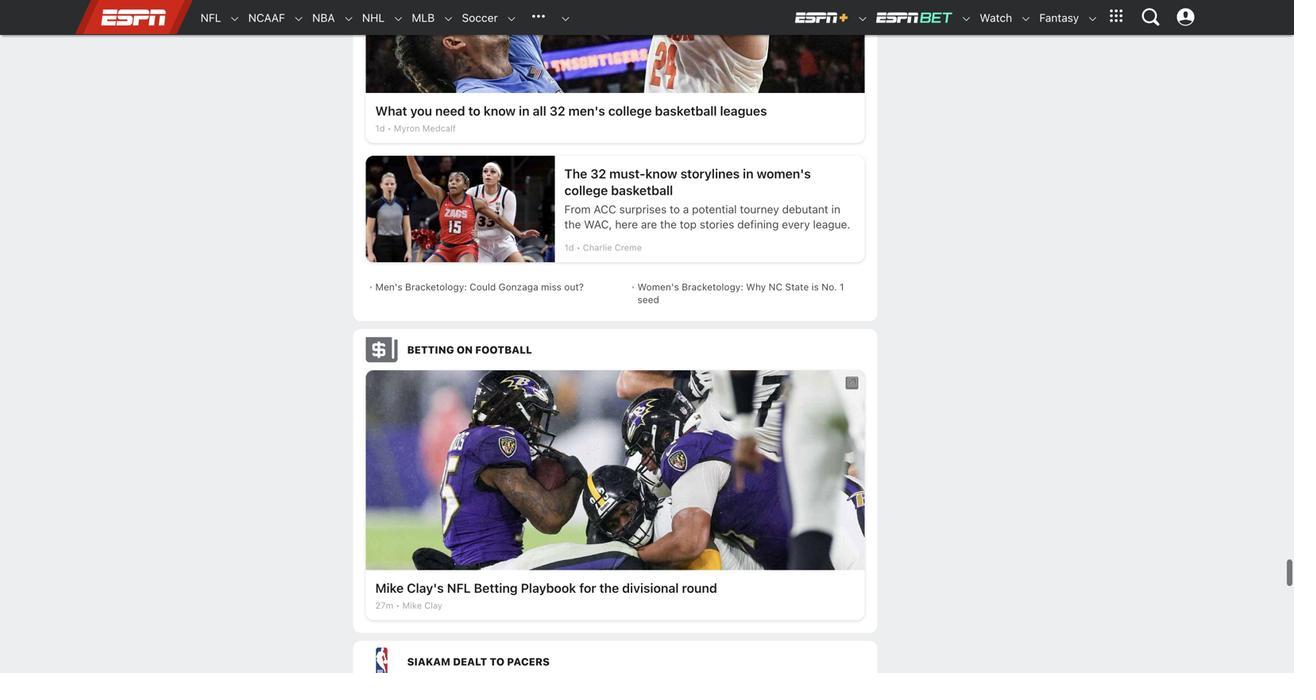 Task type: describe. For each thing, give the bounding box(es) containing it.
clay
[[425, 601, 443, 611]]

pacers
[[507, 656, 550, 668]]

mike clay
[[403, 601, 443, 611]]

medcalf
[[423, 123, 456, 134]]

is
[[812, 281, 819, 293]]

here
[[615, 218, 638, 231]]

fantasy
[[1040, 11, 1080, 24]]

nhl link
[[354, 1, 385, 35]]

seed
[[638, 294, 660, 305]]

nhl
[[362, 11, 385, 24]]

myron medcalf
[[394, 123, 456, 134]]

2 vertical spatial in
[[832, 203, 841, 216]]

know inside the 32 must-know storylines in women's college basketball from acc surprises to a potential tourney debutant in the wac, here are the top stories defining every league.
[[646, 166, 678, 181]]

women's
[[757, 166, 811, 181]]

nba link
[[304, 1, 335, 35]]

mlb
[[412, 11, 435, 24]]

storylines
[[681, 166, 740, 181]]

top
[[680, 218, 697, 231]]

in for storylines
[[743, 166, 754, 181]]

soccer link
[[454, 1, 498, 35]]

debutant
[[783, 203, 829, 216]]

27m
[[376, 601, 394, 611]]

0 vertical spatial to
[[469, 103, 481, 119]]

myron
[[394, 123, 420, 134]]

round
[[682, 581, 718, 596]]

league.
[[813, 218, 851, 231]]

miss
[[541, 281, 562, 293]]

1 horizontal spatial nfl
[[447, 581, 471, 596]]

mike clay's nfl betting playbook for the divisional round
[[376, 581, 718, 596]]

watch link
[[972, 1, 1013, 35]]

soccer
[[462, 11, 498, 24]]

nfl link
[[193, 1, 221, 35]]

mike for mike clay
[[403, 601, 422, 611]]

playbook
[[521, 581, 576, 596]]

charlie creme
[[583, 243, 642, 253]]

potential
[[692, 203, 737, 216]]

state
[[786, 281, 809, 293]]

on
[[457, 344, 473, 356]]

betting
[[474, 581, 518, 596]]

1d for charlie creme
[[565, 243, 574, 253]]

basketball inside the 32 must-know storylines in women's college basketball from acc surprises to a potential tourney debutant in the wac, here are the top stories defining every league.
[[611, 183, 673, 198]]

ncaaf
[[248, 11, 285, 24]]

men's
[[376, 281, 403, 293]]

dealt
[[453, 656, 487, 668]]

women's
[[638, 281, 679, 293]]



Task type: locate. For each thing, give the bounding box(es) containing it.
0 horizontal spatial know
[[484, 103, 516, 119]]

0 vertical spatial basketball
[[655, 103, 717, 119]]

0 vertical spatial know
[[484, 103, 516, 119]]

0 vertical spatial college
[[609, 103, 652, 119]]

gonzaga
[[499, 281, 539, 293]]

surprises
[[620, 203, 667, 216]]

no.
[[822, 281, 837, 293]]

basketball left leagues
[[655, 103, 717, 119]]

1 vertical spatial to
[[670, 203, 680, 216]]

from
[[565, 203, 591, 216]]

1 horizontal spatial to
[[670, 203, 680, 216]]

in left women's
[[743, 166, 754, 181]]

basketball
[[655, 103, 717, 119], [611, 183, 673, 198]]

32 right the all
[[550, 103, 566, 119]]

the 32 must-know storylines in women's college basketball from acc surprises to a potential tourney debutant in the wac, here are the top stories defining every league.
[[565, 166, 851, 231]]

are
[[641, 218, 658, 231]]

1 vertical spatial 32
[[591, 166, 607, 181]]

1 vertical spatial 1d
[[565, 243, 574, 253]]

0 horizontal spatial in
[[519, 103, 530, 119]]

32
[[550, 103, 566, 119], [591, 166, 607, 181]]

1 vertical spatial in
[[743, 166, 754, 181]]

leagues
[[720, 103, 767, 119]]

stories
[[700, 218, 735, 231]]

bracketology: inside women's bracketology: why nc state is no. 1 seed
[[682, 281, 744, 293]]

every
[[782, 218, 810, 231]]

1 horizontal spatial 1d
[[565, 243, 574, 253]]

1 vertical spatial know
[[646, 166, 678, 181]]

college
[[609, 103, 652, 119], [565, 183, 608, 198]]

the right "for"
[[600, 581, 619, 596]]

men's bracketology: could gonzaga miss out? link
[[376, 275, 616, 299]]

0 horizontal spatial to
[[469, 103, 481, 119]]

2 horizontal spatial the
[[661, 218, 677, 231]]

1d
[[376, 123, 385, 134], [565, 243, 574, 253]]

nfl right clay's
[[447, 581, 471, 596]]

you
[[411, 103, 432, 119]]

know up surprises
[[646, 166, 678, 181]]

1 bracketology: from the left
[[405, 281, 467, 293]]

know
[[484, 103, 516, 119], [646, 166, 678, 181]]

women's bracketology: why nc state is no. 1 seed
[[638, 281, 845, 305]]

to inside the 32 must-know storylines in women's college basketball from acc surprises to a potential tourney debutant in the wac, here are the top stories defining every league.
[[670, 203, 680, 216]]

need
[[436, 103, 465, 119]]

1 horizontal spatial know
[[646, 166, 678, 181]]

mike
[[376, 581, 404, 596], [403, 601, 422, 611]]

bracketology: left the could
[[405, 281, 467, 293]]

creme
[[615, 243, 642, 253]]

siakam
[[407, 656, 451, 668]]

nfl left 'ncaaf' link
[[201, 11, 221, 24]]

1d down what
[[376, 123, 385, 134]]

the right are
[[661, 218, 677, 231]]

0 horizontal spatial the
[[565, 218, 581, 231]]

basketball up surprises
[[611, 183, 673, 198]]

women's bracketology: why nc state is no. 1 seed link
[[638, 275, 862, 312]]

for
[[580, 581, 597, 596]]

what you need to know in all 32 men's college basketball leagues
[[376, 103, 767, 119]]

1 horizontal spatial the
[[600, 581, 619, 596]]

college right 'men's'
[[609, 103, 652, 119]]

bracketology: for men's
[[405, 281, 467, 293]]

32 right the
[[591, 166, 607, 181]]

1
[[840, 281, 845, 293]]

0 horizontal spatial nfl
[[201, 11, 221, 24]]

football
[[475, 344, 532, 356]]

betting on football
[[407, 344, 532, 356]]

defining
[[738, 218, 779, 231]]

0 horizontal spatial 1d
[[376, 123, 385, 134]]

0 vertical spatial 32
[[550, 103, 566, 119]]

1 vertical spatial basketball
[[611, 183, 673, 198]]

1 vertical spatial mike
[[403, 601, 422, 611]]

college inside the 32 must-know storylines in women's college basketball from acc surprises to a potential tourney debutant in the wac, here are the top stories defining every league.
[[565, 183, 608, 198]]

know left the all
[[484, 103, 516, 119]]

1 horizontal spatial bracketology:
[[682, 281, 744, 293]]

0 vertical spatial in
[[519, 103, 530, 119]]

1 vertical spatial nfl
[[447, 581, 471, 596]]

the down from
[[565, 218, 581, 231]]

must-
[[610, 166, 646, 181]]

why
[[747, 281, 766, 293]]

2 horizontal spatial in
[[832, 203, 841, 216]]

a
[[683, 203, 689, 216]]

nba
[[312, 11, 335, 24]]

32 inside the 32 must-know storylines in women's college basketball from acc surprises to a potential tourney debutant in the wac, here are the top stories defining every league.
[[591, 166, 607, 181]]

could
[[470, 281, 496, 293]]

1d left the charlie
[[565, 243, 574, 253]]

the
[[565, 166, 588, 181]]

to
[[469, 103, 481, 119], [670, 203, 680, 216]]

tourney
[[740, 203, 780, 216]]

siakam dealt to pacers
[[407, 656, 550, 668]]

2 bracketology: from the left
[[682, 281, 744, 293]]

0 vertical spatial nfl
[[201, 11, 221, 24]]

nfl
[[201, 11, 221, 24], [447, 581, 471, 596]]

nc
[[769, 281, 783, 293]]

0 vertical spatial mike
[[376, 581, 404, 596]]

0 horizontal spatial 32
[[550, 103, 566, 119]]

fantasy link
[[1032, 1, 1080, 35]]

in for know
[[519, 103, 530, 119]]

bracketology: for women's
[[682, 281, 744, 293]]

0 horizontal spatial bracketology:
[[405, 281, 467, 293]]

mlb link
[[404, 1, 435, 35]]

clay's
[[407, 581, 444, 596]]

in up league.
[[832, 203, 841, 216]]

mike for mike clay's nfl betting playbook for the divisional round
[[376, 581, 404, 596]]

divisional
[[623, 581, 679, 596]]

to right "need"
[[469, 103, 481, 119]]

mike left clay
[[403, 601, 422, 611]]

1 horizontal spatial 32
[[591, 166, 607, 181]]

out?
[[565, 281, 584, 293]]

watch
[[980, 11, 1013, 24]]

bracketology:
[[405, 281, 467, 293], [682, 281, 744, 293]]

bracketology: left why at the top right of the page
[[682, 281, 744, 293]]

0 vertical spatial 1d
[[376, 123, 385, 134]]

wac,
[[584, 218, 612, 231]]

charlie
[[583, 243, 613, 253]]

1 horizontal spatial in
[[743, 166, 754, 181]]

men's bracketology: could gonzaga miss out?
[[376, 281, 584, 293]]

to left "a"
[[670, 203, 680, 216]]

college down the
[[565, 183, 608, 198]]

in
[[519, 103, 530, 119], [743, 166, 754, 181], [832, 203, 841, 216]]

acc
[[594, 203, 617, 216]]

mike up 27m
[[376, 581, 404, 596]]

men's
[[569, 103, 606, 119]]

1d for myron medcalf
[[376, 123, 385, 134]]

in left the all
[[519, 103, 530, 119]]

what
[[376, 103, 407, 119]]

1 vertical spatial college
[[565, 183, 608, 198]]

ncaaf link
[[241, 1, 285, 35]]

the
[[565, 218, 581, 231], [661, 218, 677, 231], [600, 581, 619, 596]]

to
[[490, 656, 505, 668]]

all
[[533, 103, 547, 119]]

betting
[[407, 344, 454, 356]]



Task type: vqa. For each thing, say whether or not it's contained in the screenshot.
a
yes



